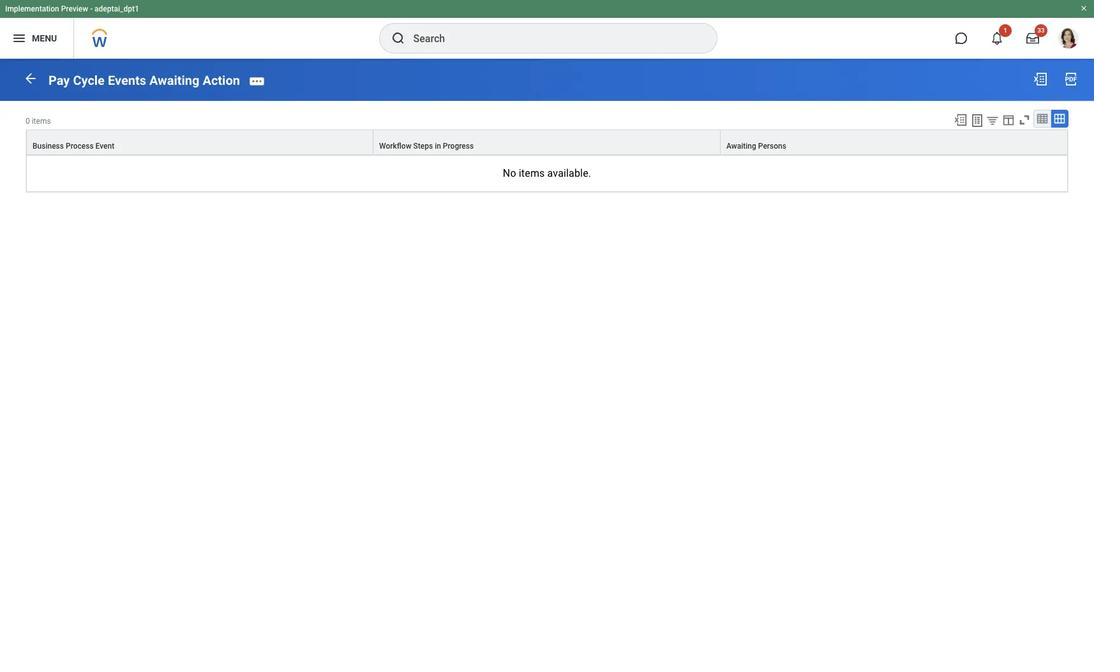 Task type: locate. For each thing, give the bounding box(es) containing it.
awaiting left "action"
[[149, 73, 200, 88]]

0 items
[[26, 117, 51, 126]]

1 horizontal spatial awaiting
[[727, 142, 757, 151]]

1 vertical spatial items
[[519, 167, 545, 179]]

row containing business process event
[[26, 130, 1069, 156]]

export to excel image
[[954, 113, 968, 127]]

menu banner
[[0, 0, 1095, 59]]

events
[[108, 73, 146, 88]]

1 button
[[984, 24, 1013, 52]]

adeptai_dpt1
[[95, 4, 139, 13]]

0 horizontal spatial awaiting
[[149, 73, 200, 88]]

menu button
[[0, 18, 74, 59]]

awaiting persons
[[727, 142, 787, 151]]

-
[[90, 4, 93, 13]]

items
[[32, 117, 51, 126], [519, 167, 545, 179]]

toolbar inside pay cycle events awaiting action main content
[[949, 110, 1069, 130]]

preview
[[61, 4, 88, 13]]

business process event button
[[27, 130, 373, 154]]

select to filter grid data image
[[986, 114, 1000, 127]]

no
[[503, 167, 517, 179]]

pay cycle events awaiting action main content
[[0, 59, 1095, 204]]

event
[[96, 142, 114, 151]]

0 vertical spatial items
[[32, 117, 51, 126]]

process
[[66, 142, 94, 151]]

0 horizontal spatial items
[[32, 117, 51, 126]]

items right 0 on the top left of the page
[[32, 117, 51, 126]]

click to view/edit grid preferences image
[[1002, 113, 1016, 127]]

awaiting
[[149, 73, 200, 88], [727, 142, 757, 151]]

0 vertical spatial awaiting
[[149, 73, 200, 88]]

1 vertical spatial awaiting
[[727, 142, 757, 151]]

toolbar
[[949, 110, 1069, 130]]

1 horizontal spatial items
[[519, 167, 545, 179]]

row
[[26, 130, 1069, 156]]

1
[[1004, 27, 1008, 34]]

33 button
[[1020, 24, 1048, 52]]

business
[[33, 142, 64, 151]]

close environment banner image
[[1081, 4, 1089, 12]]

implementation preview -   adeptai_dpt1
[[5, 4, 139, 13]]

previous page image
[[23, 71, 38, 86]]

profile logan mcneil image
[[1059, 28, 1080, 51]]

steps
[[414, 142, 433, 151]]

33
[[1038, 27, 1046, 34]]

available.
[[548, 167, 592, 179]]

no items available.
[[503, 167, 592, 179]]

fullscreen image
[[1018, 113, 1032, 127]]

awaiting left 'persons'
[[727, 142, 757, 151]]

cycle
[[73, 73, 105, 88]]

awaiting persons button
[[721, 130, 1068, 154]]

notifications large image
[[991, 32, 1004, 45]]

items right no on the left of the page
[[519, 167, 545, 179]]



Task type: vqa. For each thing, say whether or not it's contained in the screenshot.
Rejection
no



Task type: describe. For each thing, give the bounding box(es) containing it.
action
[[203, 73, 240, 88]]

justify image
[[11, 31, 27, 46]]

inbox large image
[[1027, 32, 1040, 45]]

items for 0
[[32, 117, 51, 126]]

workflow steps in progress
[[379, 142, 474, 151]]

table image
[[1037, 112, 1050, 125]]

pay cycle events awaiting action link
[[49, 73, 240, 88]]

menu
[[32, 33, 57, 43]]

business process event
[[33, 142, 114, 151]]

pay
[[49, 73, 70, 88]]

expand table image
[[1054, 112, 1067, 125]]

0
[[26, 117, 30, 126]]

persons
[[759, 142, 787, 151]]

workflow
[[379, 142, 412, 151]]

export to excel image
[[1034, 72, 1049, 87]]

Search Workday  search field
[[414, 24, 691, 52]]

pay cycle events awaiting action
[[49, 73, 240, 88]]

progress
[[443, 142, 474, 151]]

row inside pay cycle events awaiting action main content
[[26, 130, 1069, 156]]

in
[[435, 142, 441, 151]]

workflow steps in progress button
[[374, 130, 721, 154]]

view printable version (pdf) image
[[1064, 72, 1080, 87]]

awaiting inside popup button
[[727, 142, 757, 151]]

search image
[[391, 31, 406, 46]]

export to worksheets image
[[970, 113, 986, 128]]

notifications element
[[1066, 26, 1076, 36]]

implementation
[[5, 4, 59, 13]]

items for no
[[519, 167, 545, 179]]



